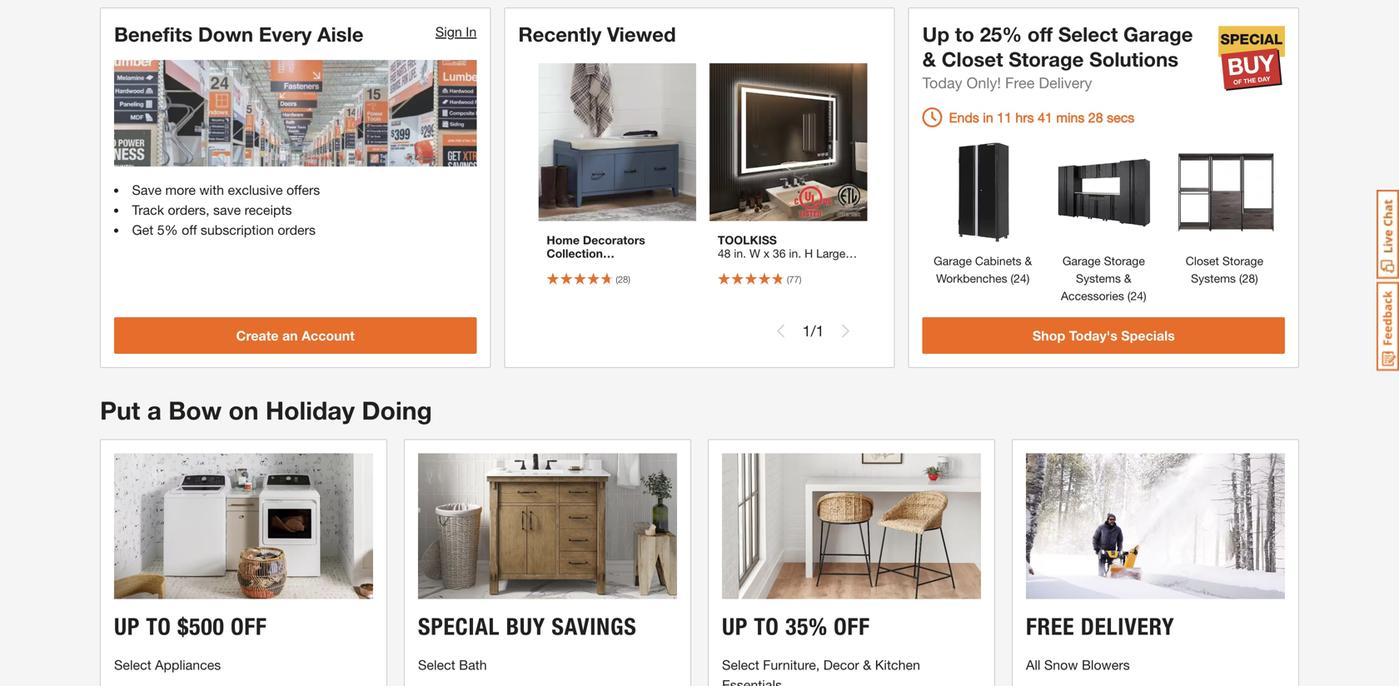 Task type: describe. For each thing, give the bounding box(es) containing it.
garage cabinets & workbenches
[[934, 254, 1032, 285]]

to for 35%
[[754, 613, 779, 641]]

viewed
[[607, 22, 676, 46]]

vanity
[[772, 287, 804, 300]]

5%
[[157, 222, 178, 238]]

off for up to 35% off
[[834, 613, 870, 641]]

0 horizontal spatial 28
[[618, 274, 628, 285]]

live chat image
[[1377, 190, 1399, 279]]

all snow blowers
[[1026, 657, 1130, 673]]

24 for garage storage systems & accessories
[[1131, 289, 1144, 303]]

offers
[[287, 182, 320, 198]]

orders
[[278, 222, 316, 238]]

( 77 )
[[787, 274, 802, 285]]

( 24 ) for workbenches
[[1007, 272, 1030, 285]]

) for garage storage systems & accessories
[[1144, 289, 1147, 303]]

select appliances
[[114, 657, 221, 673]]

super
[[718, 300, 749, 314]]

up to 35% off
[[722, 613, 870, 641]]

48 in. w x 36 in. h large rectangular frameless led light anti-fog wall bathroom vanity mirror super bright image
[[709, 63, 867, 221]]

off for up to $500 off
[[231, 613, 267, 641]]

h)
[[547, 313, 558, 327]]

(38
[[591, 300, 607, 314]]

entryway
[[547, 273, 595, 287]]

buy
[[506, 613, 545, 641]]

1 horizontal spatial ( 28 )
[[1236, 272, 1258, 285]]

decor
[[824, 657, 859, 673]]

special
[[418, 613, 500, 641]]

to
[[955, 22, 974, 46]]

closet inside up to 25% off select garage & closet storage solutions today only! free delivery
[[942, 47, 1003, 71]]

storage inside up to 25% off select garage & closet storage solutions today only! free delivery
[[1009, 47, 1084, 71]]

/
[[811, 322, 816, 340]]

with inside save more with exclusive offers track orders, save receipts get 5% off subscription orders
[[199, 182, 224, 198]]

in. right 48
[[734, 247, 746, 260]]

create an account
[[236, 328, 355, 344]]

rectangular
[[718, 260, 781, 274]]

with inside home decorators collection whitford steel blue wood entryway bench with cushion and concealed storage (38 in. w x 19 in. h)
[[635, 273, 656, 287]]

image for free delivery image
[[1026, 454, 1285, 599]]

image for up to 35% off image
[[722, 454, 981, 599]]

garage for garage storage systems & accessories
[[1063, 254, 1101, 268]]

workbenches
[[936, 272, 1007, 285]]

sign in link
[[435, 24, 477, 40]]

garage storage systems & accessories product image image
[[1052, 141, 1155, 244]]

systems for garage
[[1076, 272, 1121, 285]]

savings
[[552, 613, 637, 641]]

create
[[236, 328, 279, 344]]

$500
[[177, 613, 224, 641]]

collection
[[547, 247, 603, 260]]

home
[[547, 233, 580, 247]]

h
[[805, 247, 813, 260]]

free
[[1026, 613, 1075, 641]]

feedback link image
[[1377, 282, 1399, 371]]

0 horizontal spatial ( 28 )
[[616, 274, 630, 285]]

ends in 11 hrs 41 mins 28 secs
[[949, 110, 1135, 125]]

select for up to $500 off
[[114, 657, 151, 673]]

receipts
[[245, 202, 292, 218]]

off inside save more with exclusive offers track orders, save receipts get 5% off subscription orders
[[182, 222, 197, 238]]

delivery
[[1081, 613, 1175, 641]]

x inside home decorators collection whitford steel blue wood entryway bench with cushion and concealed storage (38 in. w x 19 in. h)
[[640, 300, 646, 314]]

select for up to 35% off
[[722, 657, 759, 673]]

doing
[[362, 396, 432, 425]]

closet inside closet storage systems
[[1186, 254, 1219, 268]]

shop today's specials link
[[923, 317, 1285, 354]]

bathroom
[[718, 287, 769, 300]]

up for up to 35% off
[[722, 613, 748, 641]]

fog
[[797, 273, 817, 287]]

sign in card banner image
[[114, 60, 477, 166]]

essentials
[[722, 677, 782, 686]]

accessories
[[1061, 289, 1124, 303]]

today only!
[[923, 74, 1001, 92]]

whitford
[[547, 260, 591, 274]]

in
[[466, 24, 477, 40]]

up to 25% off select garage & closet storage solutions today only! free delivery
[[923, 22, 1193, 92]]

x inside toolkiss 48 in. w x 36 in. h large rectangular frameless led light anti-fog wall bathroom vanity mirror super bright
[[764, 247, 770, 260]]

this is the first slide image
[[774, 325, 788, 338]]

garage cabinets & workbenches product image image
[[931, 141, 1035, 244]]

all
[[1026, 657, 1041, 673]]

an
[[282, 328, 298, 344]]

up
[[923, 22, 950, 46]]

image for special buy savings image
[[418, 454, 677, 599]]

save
[[132, 182, 162, 198]]

account
[[302, 328, 355, 344]]

19
[[649, 300, 662, 314]]

select for special buy savings
[[418, 657, 455, 673]]

light
[[743, 273, 769, 287]]

appliances
[[155, 657, 221, 673]]

off inside up to 25% off select garage & closet storage solutions today only! free delivery
[[1028, 22, 1053, 46]]

w inside home decorators collection whitford steel blue wood entryway bench with cushion and concealed storage (38 in. w x 19 in. h)
[[626, 300, 636, 314]]

special buy logo image
[[1219, 25, 1285, 92]]

wall
[[820, 273, 842, 287]]

in
[[983, 110, 993, 125]]

blowers
[[1082, 657, 1130, 673]]

secs
[[1107, 110, 1135, 125]]

ends
[[949, 110, 979, 125]]

snow
[[1044, 657, 1078, 673]]

create an account button
[[114, 317, 477, 354]]

orders,
[[168, 202, 210, 218]]

1 horizontal spatial 28
[[1088, 110, 1103, 125]]

a
[[147, 396, 162, 425]]

) for closet storage systems
[[1255, 272, 1258, 285]]

free delivery
[[1026, 613, 1175, 641]]

77
[[789, 274, 799, 285]]

and
[[593, 287, 613, 300]]

36
[[773, 247, 786, 260]]

garage for garage cabinets & workbenches
[[934, 254, 972, 268]]

storage inside closet storage systems
[[1223, 254, 1264, 268]]

free delivery
[[1005, 74, 1092, 92]]

toolkiss
[[718, 233, 777, 247]]

( for garage storage systems & accessories
[[1128, 289, 1131, 303]]

kitchen
[[875, 657, 920, 673]]

mirror
[[807, 287, 838, 300]]

put
[[100, 396, 140, 425]]

& inside garage storage systems & accessories
[[1124, 272, 1132, 285]]

get
[[132, 222, 153, 238]]



Task type: locate. For each thing, give the bounding box(es) containing it.
0 vertical spatial with
[[199, 182, 224, 198]]

& inside up to 25% off select garage & closet storage solutions today only! free delivery
[[923, 47, 936, 71]]

select up essentials
[[722, 657, 759, 673]]

1 horizontal spatial up
[[722, 613, 748, 641]]

garage up 'workbenches'
[[934, 254, 972, 268]]

1 vertical spatial 24
[[1131, 289, 1144, 303]]

0 horizontal spatial w
[[626, 300, 636, 314]]

more
[[165, 182, 196, 198]]

decorators
[[583, 233, 645, 247]]

off up decor
[[834, 613, 870, 641]]

1 right this is the first slide icon
[[803, 322, 811, 340]]

special buy savings
[[418, 613, 637, 641]]

( for closet storage systems
[[1239, 272, 1242, 285]]

35%
[[785, 613, 828, 641]]

( 24 ) for &
[[1124, 289, 1147, 303]]

off down orders, at the left top of the page
[[182, 222, 197, 238]]

image for up to $500 off image
[[114, 454, 373, 599]]

in. right (38
[[610, 300, 622, 314]]

1 systems from the left
[[1076, 272, 1121, 285]]

0 vertical spatial ( 24 )
[[1007, 272, 1030, 285]]

1 horizontal spatial ( 24 )
[[1124, 289, 1147, 303]]

( 24 ) up shop today's specials link
[[1124, 289, 1147, 303]]

1 horizontal spatial w
[[750, 247, 760, 260]]

1 vertical spatial closet
[[1186, 254, 1219, 268]]

in. right 19 on the top left of the page
[[665, 300, 678, 314]]

1 horizontal spatial off
[[834, 613, 870, 641]]

closet up the today only!
[[942, 47, 1003, 71]]

recently viewed
[[518, 22, 676, 46]]

home decorators collection whitford steel blue wood entryway bench with cushion and concealed storage (38 in. w x 19 in. h)
[[547, 233, 681, 327]]

w left 19 on the top left of the page
[[626, 300, 636, 314]]

2 up from the left
[[722, 613, 748, 641]]

storage up free delivery
[[1009, 47, 1084, 71]]

storage down entryway
[[547, 300, 588, 314]]

0 vertical spatial off
[[1028, 22, 1053, 46]]

1 vertical spatial x
[[640, 300, 646, 314]]

0 vertical spatial closet
[[942, 47, 1003, 71]]

to for $500
[[146, 613, 171, 641]]

& right decor
[[863, 657, 871, 673]]

up up essentials
[[722, 613, 748, 641]]

2 systems from the left
[[1191, 272, 1236, 285]]

in. left the h
[[789, 247, 801, 260]]

this is the last slide image
[[839, 325, 853, 338]]

recently
[[518, 22, 602, 46]]

storage inside garage storage systems & accessories
[[1104, 254, 1145, 268]]

24
[[1014, 272, 1027, 285], [1131, 289, 1144, 303]]

benefits down every aisle
[[114, 22, 364, 46]]

sign
[[435, 24, 462, 40]]

select up solutions
[[1058, 22, 1118, 46]]

garage
[[1124, 22, 1193, 46], [934, 254, 972, 268], [1063, 254, 1101, 268]]

blue
[[624, 260, 647, 274]]

select inside up to 25% off select garage & closet storage solutions today only! free delivery
[[1058, 22, 1118, 46]]

whitford steel blue wood entryway bench with cushion and concealed storage (38 in. w x 19 in. h) image
[[538, 63, 696, 221]]

2 horizontal spatial 28
[[1242, 272, 1255, 285]]

every
[[259, 22, 312, 46]]

1 1 from the left
[[803, 322, 811, 340]]

0 vertical spatial w
[[750, 247, 760, 260]]

& down up
[[923, 47, 936, 71]]

2 off from the left
[[834, 613, 870, 641]]

)
[[1027, 272, 1030, 285], [1255, 272, 1258, 285], [628, 274, 630, 285], [799, 274, 802, 285], [1144, 289, 1147, 303]]

24 down the cabinets
[[1014, 272, 1027, 285]]

bow
[[168, 396, 222, 425]]

anti-
[[772, 273, 797, 287]]

select furniture, decor & kitchen essentials
[[722, 657, 920, 686]]

wood
[[650, 260, 681, 274]]

1 off from the left
[[231, 613, 267, 641]]

large
[[816, 247, 846, 260]]

on
[[229, 396, 259, 425]]

garage storage systems & accessories
[[1061, 254, 1145, 303]]

2 1 from the left
[[816, 322, 824, 340]]

x left 36
[[764, 247, 770, 260]]

select inside the select furniture, decor & kitchen essentials
[[722, 657, 759, 673]]

select bath
[[418, 657, 487, 673]]

exclusive
[[228, 182, 283, 198]]

select left bath
[[418, 657, 455, 673]]

led
[[718, 273, 740, 287]]

closet storage systems product image image
[[1173, 141, 1276, 244]]

& inside the select furniture, decor & kitchen essentials
[[863, 657, 871, 673]]

steel
[[594, 260, 621, 274]]

closet storage systems
[[1186, 254, 1264, 285]]

& up accessories
[[1124, 272, 1132, 285]]

sign in
[[435, 24, 477, 40]]

storage down closet storage systems product image
[[1223, 254, 1264, 268]]

0 horizontal spatial systems
[[1076, 272, 1121, 285]]

1 horizontal spatial closet
[[1186, 254, 1219, 268]]

0 horizontal spatial with
[[199, 182, 224, 198]]

24 for garage cabinets & workbenches
[[1014, 272, 1027, 285]]

save more with exclusive offers track orders, save receipts get 5% off subscription orders
[[132, 182, 320, 238]]

0 horizontal spatial 1
[[803, 322, 811, 340]]

frameless
[[784, 260, 837, 274]]

(
[[1011, 272, 1014, 285], [1239, 272, 1242, 285], [616, 274, 618, 285], [787, 274, 789, 285], [1128, 289, 1131, 303]]

concealed
[[616, 287, 672, 300]]

0 horizontal spatial garage
[[934, 254, 972, 268]]

1 horizontal spatial with
[[635, 273, 656, 287]]

bath
[[459, 657, 487, 673]]

off right 25%
[[1028, 22, 1053, 46]]

mins
[[1056, 110, 1085, 125]]

1 horizontal spatial 24
[[1131, 289, 1144, 303]]

11
[[997, 110, 1012, 125]]

off right $500
[[231, 613, 267, 641]]

1 vertical spatial off
[[182, 222, 197, 238]]

1 horizontal spatial 1
[[816, 322, 824, 340]]

storage up accessories
[[1104, 254, 1145, 268]]

toolkiss 48 in. w x 36 in. h large rectangular frameless led light anti-fog wall bathroom vanity mirror super bright
[[718, 233, 846, 314]]

1 to from the left
[[146, 613, 171, 641]]

x left 19 on the top left of the page
[[640, 300, 646, 314]]

1 / 1
[[803, 322, 824, 340]]

systems
[[1076, 272, 1121, 285], [1191, 272, 1236, 285]]

1 vertical spatial w
[[626, 300, 636, 314]]

solutions
[[1090, 47, 1179, 71]]

garage inside garage storage systems & accessories
[[1063, 254, 1101, 268]]

1 horizontal spatial x
[[764, 247, 770, 260]]

benefits
[[114, 22, 193, 46]]

to up select appliances on the bottom left
[[146, 613, 171, 641]]

) for garage cabinets & workbenches
[[1027, 272, 1030, 285]]

1 horizontal spatial garage
[[1063, 254, 1101, 268]]

garage inside garage cabinets & workbenches
[[934, 254, 972, 268]]

systems inside closet storage systems
[[1191, 272, 1236, 285]]

garage inside up to 25% off select garage & closet storage solutions today only! free delivery
[[1124, 22, 1193, 46]]

w left 36
[[750, 247, 760, 260]]

garage up accessories
[[1063, 254, 1101, 268]]

0 horizontal spatial off
[[182, 222, 197, 238]]

cushion
[[547, 287, 590, 300]]

( for garage cabinets & workbenches
[[1011, 272, 1014, 285]]

0 horizontal spatial up
[[114, 613, 140, 641]]

up for up to $500 off
[[114, 613, 140, 641]]

0 vertical spatial 24
[[1014, 272, 1027, 285]]

with up save
[[199, 182, 224, 198]]

storage inside home decorators collection whitford steel blue wood entryway bench with cushion and concealed storage (38 in. w x 19 in. h)
[[547, 300, 588, 314]]

1 up from the left
[[114, 613, 140, 641]]

w
[[750, 247, 760, 260], [626, 300, 636, 314]]

0 horizontal spatial x
[[640, 300, 646, 314]]

1 left this is the last slide icon
[[816, 322, 824, 340]]

systems inside garage storage systems & accessories
[[1076, 272, 1121, 285]]

to left 35%
[[754, 613, 779, 641]]

1 horizontal spatial to
[[754, 613, 779, 641]]

shop today's specials
[[1033, 328, 1175, 344]]

w inside toolkiss 48 in. w x 36 in. h large rectangular frameless led light anti-fog wall bathroom vanity mirror super bright
[[750, 247, 760, 260]]

aisle
[[317, 22, 364, 46]]

x
[[764, 247, 770, 260], [640, 300, 646, 314]]

0 horizontal spatial closet
[[942, 47, 1003, 71]]

with up 19 on the top left of the page
[[635, 273, 656, 287]]

up to $500 off
[[114, 613, 267, 641]]

cabinets
[[975, 254, 1022, 268]]

track
[[132, 202, 164, 218]]

2 horizontal spatial garage
[[1124, 22, 1193, 46]]

&
[[923, 47, 936, 71], [1025, 254, 1032, 268], [1124, 272, 1132, 285], [863, 657, 871, 673]]

bright
[[752, 300, 783, 314]]

garage up solutions
[[1124, 22, 1193, 46]]

systems for closet
[[1191, 272, 1236, 285]]

1
[[803, 322, 811, 340], [816, 322, 824, 340]]

0 horizontal spatial 24
[[1014, 272, 1027, 285]]

select left appliances
[[114, 657, 151, 673]]

bench
[[598, 273, 631, 287]]

2 to from the left
[[754, 613, 779, 641]]

down
[[198, 22, 253, 46]]

& inside garage cabinets & workbenches
[[1025, 254, 1032, 268]]

& right the cabinets
[[1025, 254, 1032, 268]]

closet down closet storage systems product image
[[1186, 254, 1219, 268]]

24 right accessories
[[1131, 289, 1144, 303]]

0 horizontal spatial ( 24 )
[[1007, 272, 1030, 285]]

41
[[1038, 110, 1053, 125]]

1 horizontal spatial off
[[1028, 22, 1053, 46]]

up up select appliances on the bottom left
[[114, 613, 140, 641]]

subscription
[[201, 222, 274, 238]]

( 24 ) down the cabinets
[[1007, 272, 1030, 285]]

0 vertical spatial x
[[764, 247, 770, 260]]

put a bow on holiday doing
[[100, 396, 432, 425]]

0 horizontal spatial to
[[146, 613, 171, 641]]

0 horizontal spatial off
[[231, 613, 267, 641]]

( 28 )
[[1236, 272, 1258, 285], [616, 274, 630, 285]]

1 vertical spatial ( 24 )
[[1124, 289, 1147, 303]]

off
[[1028, 22, 1053, 46], [182, 222, 197, 238]]

( 24 )
[[1007, 272, 1030, 285], [1124, 289, 1147, 303]]

1 horizontal spatial systems
[[1191, 272, 1236, 285]]

1 vertical spatial with
[[635, 273, 656, 287]]



Task type: vqa. For each thing, say whether or not it's contained in the screenshot.
frameless at the right of page
yes



